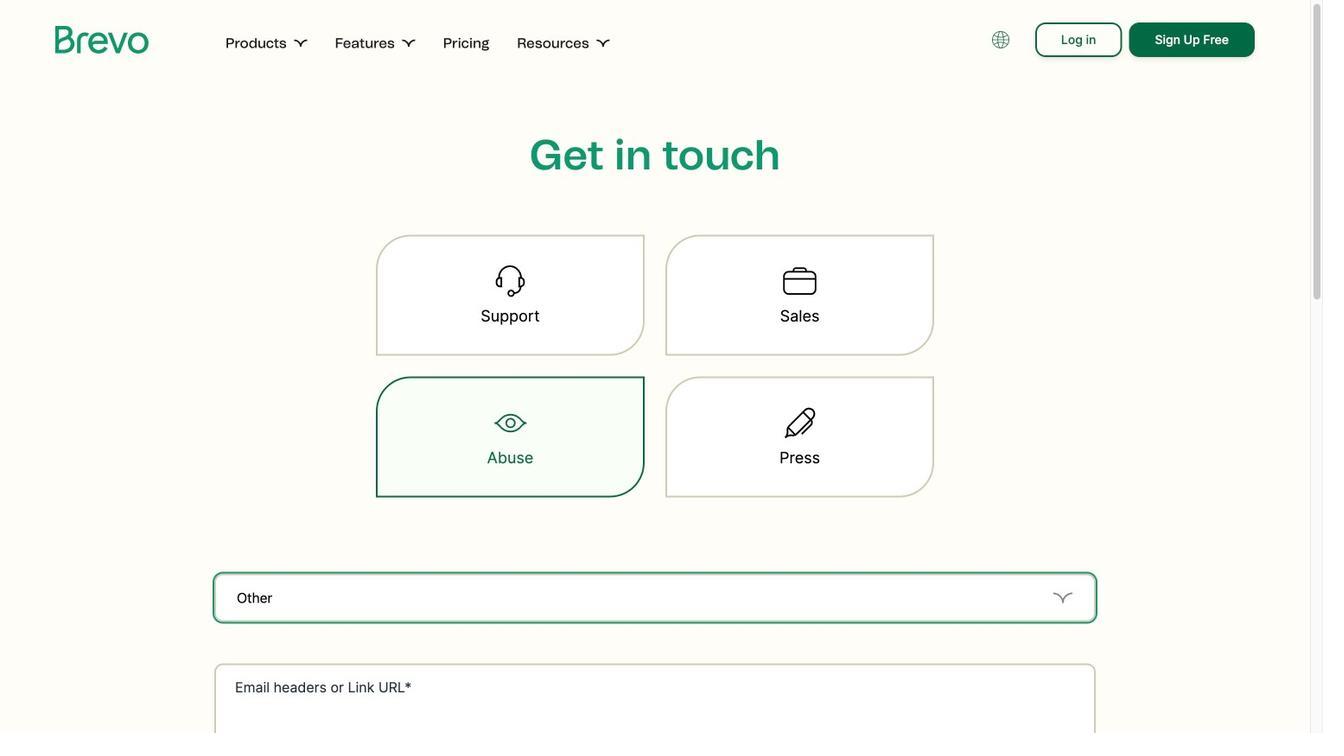 Task type: locate. For each thing, give the bounding box(es) containing it.
1 horizontal spatial sm__vebsc image
[[402, 36, 416, 50]]

1 sm__vebsc image from the left
[[294, 36, 307, 50]]

brevo image
[[55, 26, 150, 54]]

sm__vebsc image
[[294, 36, 307, 50], [402, 36, 416, 50], [596, 36, 610, 50]]

2 horizontal spatial sm__vebsc image
[[596, 36, 610, 50]]

0 horizontal spatial sm__vebsc image
[[294, 36, 307, 50]]



Task type: vqa. For each thing, say whether or not it's contained in the screenshot.
first sm__VEBsc image
yes



Task type: describe. For each thing, give the bounding box(es) containing it.
3 sm__vebsc image from the left
[[596, 36, 610, 50]]

button image
[[992, 31, 1010, 48]]

contact us - report abuse element
[[104, 553, 1207, 733]]

2 sm__vebsc image from the left
[[402, 36, 416, 50]]



